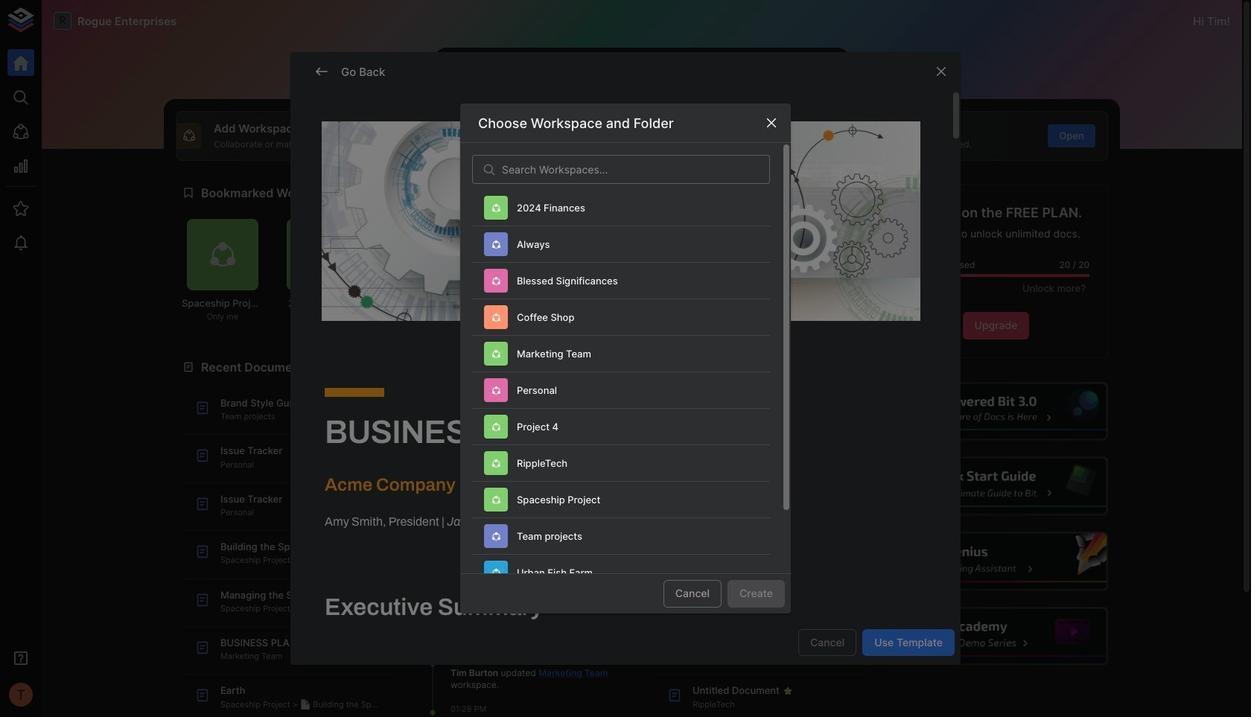 Task type: locate. For each thing, give the bounding box(es) containing it.
help image
[[884, 382, 1108, 441], [884, 457, 1108, 516], [884, 532, 1108, 591], [884, 607, 1108, 666]]

2 help image from the top
[[884, 457, 1108, 516]]

4 help image from the top
[[884, 607, 1108, 666]]

dialog
[[290, 52, 961, 717], [460, 104, 791, 634]]



Task type: describe. For each thing, give the bounding box(es) containing it.
1 help image from the top
[[884, 382, 1108, 441]]

3 help image from the top
[[884, 532, 1108, 591]]

Search Workspaces... text field
[[502, 155, 770, 184]]



Task type: vqa. For each thing, say whether or not it's contained in the screenshot.
third help image from the top of the page
yes



